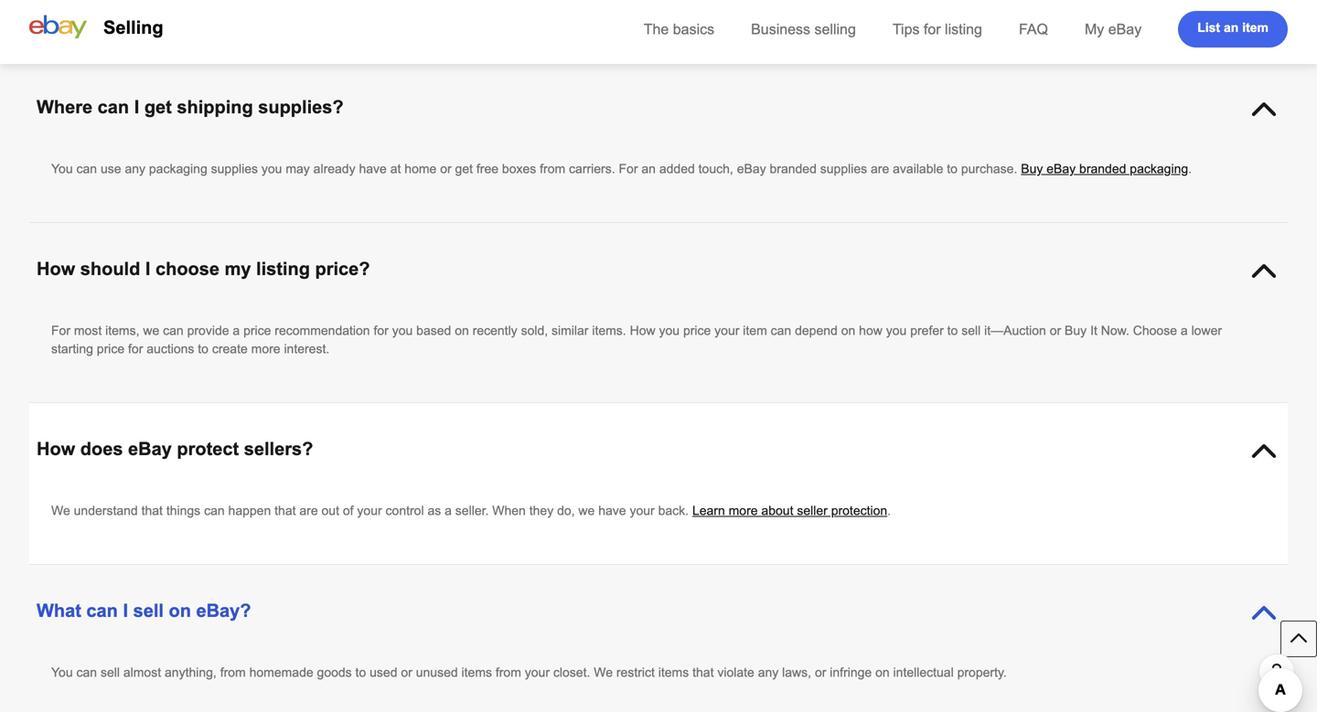 Task type: describe. For each thing, give the bounding box(es) containing it.
0 horizontal spatial price
[[97, 342, 125, 356]]

now.
[[1102, 324, 1130, 338]]

home
[[405, 162, 437, 176]]

that left violate
[[693, 666, 714, 680]]

your right of
[[357, 504, 382, 518]]

1 horizontal spatial more
[[729, 504, 758, 518]]

1 horizontal spatial from
[[496, 666, 522, 680]]

1 vertical spatial we
[[579, 504, 595, 518]]

seller.
[[456, 504, 489, 518]]

recently
[[473, 324, 518, 338]]

restrict
[[617, 666, 655, 680]]

to down provide
[[198, 342, 209, 356]]

buy ebay branded packaging link
[[1021, 162, 1189, 176]]

you left may
[[262, 162, 282, 176]]

or right home
[[440, 162, 452, 176]]

the basics
[[644, 21, 715, 38]]

item inside for most items, we can provide a price recommendation for you based on recently sold, similar items. how you price your item can depend on how you prefer to sell it—auction or buy it now. choose a lower starting price for auctions to create more interest.
[[743, 324, 768, 338]]

list an item link
[[1179, 11, 1288, 48]]

business selling
[[751, 21, 856, 38]]

1 packaging from the left
[[149, 162, 207, 176]]

2 horizontal spatial from
[[540, 162, 566, 176]]

you can sell almost anything, from homemade goods to used or unused items from your closet. we restrict items that violate any laws, or infringe on intellectual property.
[[51, 666, 1007, 680]]

my
[[225, 259, 251, 279]]

you can use any packaging supplies you may already have at home or get free boxes from carriers. for an added touch, ebay branded supplies are available to purchase. buy ebay branded packaging .
[[51, 162, 1192, 176]]

infringe
[[830, 666, 872, 680]]

or inside for most items, we can provide a price recommendation for you based on recently sold, similar items. how you price your item can depend on how you prefer to sell it—auction or buy it now. choose a lower starting price for auctions to create more interest.
[[1050, 324, 1062, 338]]

how
[[859, 324, 883, 338]]

1 the from the left
[[146, 0, 163, 14]]

you left 'based'
[[392, 324, 413, 338]]

things
[[166, 504, 201, 518]]

understand
[[74, 504, 138, 518]]

boxes
[[502, 162, 537, 176]]

my ebay link
[[1085, 21, 1142, 38]]

free
[[477, 162, 499, 176]]

1 horizontal spatial get
[[455, 162, 473, 176]]

do,
[[557, 504, 575, 518]]

auctions
[[147, 342, 194, 356]]

at
[[391, 162, 401, 176]]

0 horizontal spatial an
[[642, 162, 656, 176]]

supplies?
[[258, 97, 344, 117]]

use
[[101, 162, 121, 176]]

learn more about seller protection link
[[693, 504, 888, 518]]

create
[[212, 342, 248, 356]]

or right laws,
[[815, 666, 827, 680]]

you for you can sell almost anything, from homemade goods to used or unused items from your closet. we restrict items that violate any laws, or infringe on intellectual property.
[[51, 666, 73, 680]]

tips for listing
[[893, 21, 983, 38]]

0 vertical spatial any
[[125, 162, 146, 176]]

your left back.
[[630, 504, 655, 518]]

property.
[[958, 666, 1007, 680]]

2 horizontal spatial a
[[1181, 324, 1188, 338]]

protection
[[832, 504, 888, 518]]

the basics link
[[644, 21, 715, 38]]

purchase.
[[962, 162, 1018, 176]]

touch,
[[699, 162, 734, 176]]

you can choose the shipping option that offers the greatest value and convenience for you.
[[51, 0, 569, 14]]

sold,
[[521, 324, 548, 338]]

when
[[493, 504, 526, 518]]

recommendation
[[275, 324, 370, 338]]

0 vertical spatial choose
[[101, 0, 142, 14]]

ebay right touch,
[[737, 162, 767, 176]]

for down items,
[[128, 342, 143, 356]]

laws,
[[783, 666, 812, 680]]

about
[[762, 504, 794, 518]]

2 horizontal spatial price
[[684, 324, 711, 338]]

you for you can choose the shipping option that offers the greatest value and convenience for you.
[[51, 0, 73, 14]]

you.
[[541, 0, 566, 14]]

selling
[[103, 17, 163, 38]]

they
[[530, 504, 554, 518]]

1 horizontal spatial a
[[445, 504, 452, 518]]

my ebay
[[1085, 21, 1142, 38]]

based
[[417, 324, 451, 338]]

on left how
[[842, 324, 856, 338]]

1 horizontal spatial sell
[[133, 601, 164, 621]]

more inside for most items, we can provide a price recommendation for you based on recently sold, similar items. how you price your item can depend on how you prefer to sell it—auction or buy it now. choose a lower starting price for auctions to create more interest.
[[251, 342, 281, 356]]

and
[[422, 0, 444, 14]]

for left you.
[[523, 0, 538, 14]]

2 the from the left
[[317, 0, 335, 14]]

learn
[[693, 504, 725, 518]]

i for choose
[[145, 259, 150, 279]]

to right the available
[[947, 162, 958, 176]]

provide
[[187, 324, 229, 338]]

2 branded from the left
[[1080, 162, 1127, 176]]

1 vertical spatial listing
[[256, 259, 310, 279]]

homemade
[[249, 666, 314, 680]]

0 vertical spatial we
[[51, 504, 70, 518]]

0 vertical spatial listing
[[945, 21, 983, 38]]

closet.
[[554, 666, 591, 680]]

ebay right does
[[128, 439, 172, 459]]

1 branded from the left
[[770, 162, 817, 176]]

that right happen
[[275, 504, 296, 518]]

depend
[[795, 324, 838, 338]]

that left things
[[141, 504, 163, 518]]

available
[[893, 162, 944, 176]]

how inside for most items, we can provide a price recommendation for you based on recently sold, similar items. how you price your item can depend on how you prefer to sell it—auction or buy it now. choose a lower starting price for auctions to create more interest.
[[630, 324, 656, 338]]

how should i choose my listing price?
[[37, 259, 370, 279]]

intellectual
[[894, 666, 954, 680]]

business
[[751, 21, 811, 38]]

of
[[343, 504, 354, 518]]

almost
[[123, 666, 161, 680]]

sellers?
[[244, 439, 313, 459]]

shipping for supplies?
[[177, 97, 253, 117]]

1 horizontal spatial for
[[619, 162, 638, 176]]

lower
[[1192, 324, 1223, 338]]

back.
[[659, 504, 689, 518]]

help, opens dialogs image
[[1268, 663, 1287, 682]]

option
[[218, 0, 253, 14]]

on left ebay?
[[169, 601, 191, 621]]

0 vertical spatial an
[[1224, 21, 1239, 35]]

1 horizontal spatial .
[[1189, 162, 1192, 176]]

on right 'based'
[[455, 324, 469, 338]]



Task type: vqa. For each thing, say whether or not it's contained in the screenshot.
right GET
yes



Task type: locate. For each thing, give the bounding box(es) containing it.
item left depend
[[743, 324, 768, 338]]

1 horizontal spatial items
[[659, 666, 689, 680]]

1 horizontal spatial price
[[243, 324, 271, 338]]

should
[[80, 259, 140, 279]]

offers
[[282, 0, 313, 14]]

0 horizontal spatial choose
[[101, 0, 142, 14]]

or right the used
[[401, 666, 413, 680]]

carriers.
[[569, 162, 616, 176]]

what
[[37, 601, 81, 621]]

how left does
[[37, 439, 75, 459]]

1 horizontal spatial any
[[758, 666, 779, 680]]

0 horizontal spatial any
[[125, 162, 146, 176]]

or left it at top right
[[1050, 324, 1062, 338]]

1 horizontal spatial choose
[[156, 259, 220, 279]]

convenience
[[447, 0, 519, 14]]

where
[[37, 97, 93, 117]]

to
[[947, 162, 958, 176], [948, 324, 958, 338], [198, 342, 209, 356], [356, 666, 366, 680]]

what can i sell on ebay?
[[37, 601, 251, 621]]

choose up selling
[[101, 0, 142, 14]]

0 horizontal spatial items
[[462, 666, 492, 680]]

may
[[286, 162, 310, 176]]

you right how
[[887, 324, 907, 338]]

an right list
[[1224, 21, 1239, 35]]

0 vertical spatial for
[[619, 162, 638, 176]]

we up auctions
[[143, 324, 159, 338]]

get left 'free' at the left of the page
[[455, 162, 473, 176]]

2 items from the left
[[659, 666, 689, 680]]

basics
[[673, 21, 715, 38]]

2 supplies from the left
[[821, 162, 868, 176]]

your inside for most items, we can provide a price recommendation for you based on recently sold, similar items. how you price your item can depend on how you prefer to sell it—auction or buy it now. choose a lower starting price for auctions to create more interest.
[[715, 324, 740, 338]]

shipping for option
[[167, 0, 215, 14]]

3 you from the top
[[51, 666, 73, 680]]

a up create
[[233, 324, 240, 338]]

list
[[1198, 21, 1221, 35]]

for right carriers.
[[619, 162, 638, 176]]

shipping left supplies?
[[177, 97, 253, 117]]

1 vertical spatial get
[[455, 162, 473, 176]]

shipping left option
[[167, 0, 215, 14]]

an left added
[[642, 162, 656, 176]]

sell left it—auction
[[962, 324, 981, 338]]

we right do,
[[579, 504, 595, 518]]

list an item
[[1198, 21, 1269, 35]]

i right where
[[134, 97, 139, 117]]

1 vertical spatial item
[[743, 324, 768, 338]]

items right restrict
[[659, 666, 689, 680]]

0 horizontal spatial listing
[[256, 259, 310, 279]]

listing right tips
[[945, 21, 983, 38]]

0 horizontal spatial item
[[743, 324, 768, 338]]

2 vertical spatial i
[[123, 601, 128, 621]]

to left the used
[[356, 666, 366, 680]]

the up selling
[[146, 0, 163, 14]]

choose
[[1134, 324, 1178, 338]]

does
[[80, 439, 123, 459]]

a right as
[[445, 504, 452, 518]]

i right should
[[145, 259, 150, 279]]

any
[[125, 162, 146, 176], [758, 666, 779, 680]]

where can i get shipping supplies?
[[37, 97, 344, 117]]

an
[[1224, 21, 1239, 35], [642, 162, 656, 176]]

shipping
[[167, 0, 215, 14], [177, 97, 253, 117]]

0 horizontal spatial supplies
[[211, 162, 258, 176]]

it
[[1091, 324, 1098, 338]]

1 vertical spatial have
[[599, 504, 626, 518]]

you right items.
[[659, 324, 680, 338]]

1 horizontal spatial an
[[1224, 21, 1239, 35]]

the right 'offers'
[[317, 0, 335, 14]]

business selling link
[[751, 21, 856, 38]]

control
[[386, 504, 424, 518]]

1 vertical spatial you
[[51, 162, 73, 176]]

items right unused
[[462, 666, 492, 680]]

1 horizontal spatial listing
[[945, 21, 983, 38]]

we inside for most items, we can provide a price recommendation for you based on recently sold, similar items. how you price your item can depend on how you prefer to sell it—auction or buy it now. choose a lower starting price for auctions to create more interest.
[[143, 324, 159, 338]]

prefer
[[911, 324, 944, 338]]

how does ebay protect sellers?
[[37, 439, 313, 459]]

1 horizontal spatial item
[[1243, 21, 1269, 35]]

1 vertical spatial buy
[[1065, 324, 1087, 338]]

we right closet.
[[594, 666, 613, 680]]

a
[[233, 324, 240, 338], [1181, 324, 1188, 338], [445, 504, 452, 518]]

price up create
[[243, 324, 271, 338]]

0 horizontal spatial packaging
[[149, 162, 207, 176]]

to right "prefer" on the top right of the page
[[948, 324, 958, 338]]

how right items.
[[630, 324, 656, 338]]

how for how does ebay protect sellers?
[[37, 439, 75, 459]]

supplies left the available
[[821, 162, 868, 176]]

on right infringe
[[876, 666, 890, 680]]

0 vertical spatial more
[[251, 342, 281, 356]]

any left laws,
[[758, 666, 779, 680]]

i
[[134, 97, 139, 117], [145, 259, 150, 279], [123, 601, 128, 621]]

the
[[644, 21, 669, 38]]

choose left my
[[156, 259, 220, 279]]

for left 'based'
[[374, 324, 389, 338]]

used
[[370, 666, 398, 680]]

1 vertical spatial for
[[51, 324, 70, 338]]

goods
[[317, 666, 352, 680]]

sell up almost
[[133, 601, 164, 621]]

ebay right my on the right top of the page
[[1109, 21, 1142, 38]]

are left the available
[[871, 162, 890, 176]]

value
[[388, 0, 419, 14]]

0 vertical spatial sell
[[962, 324, 981, 338]]

for most items, we can provide a price recommendation for you based on recently sold, similar items. how you price your item can depend on how you prefer to sell it—auction or buy it now. choose a lower starting price for auctions to create more interest.
[[51, 324, 1223, 356]]

how left should
[[37, 259, 75, 279]]

0 horizontal spatial a
[[233, 324, 240, 338]]

1 horizontal spatial have
[[599, 504, 626, 518]]

tips for listing link
[[893, 21, 983, 38]]

my
[[1085, 21, 1105, 38]]

listing
[[945, 21, 983, 38], [256, 259, 310, 279]]

0 horizontal spatial are
[[300, 504, 318, 518]]

1 vertical spatial sell
[[133, 601, 164, 621]]

0 horizontal spatial sell
[[101, 666, 120, 680]]

1 you from the top
[[51, 0, 73, 14]]

0 horizontal spatial the
[[146, 0, 163, 14]]

item inside list an item link
[[1243, 21, 1269, 35]]

sell left almost
[[101, 666, 120, 680]]

we
[[51, 504, 70, 518], [594, 666, 613, 680]]

0 vertical spatial item
[[1243, 21, 1269, 35]]

as
[[428, 504, 441, 518]]

1 vertical spatial shipping
[[177, 97, 253, 117]]

have right do,
[[599, 504, 626, 518]]

2 vertical spatial sell
[[101, 666, 120, 680]]

starting
[[51, 342, 93, 356]]

seller
[[797, 504, 828, 518]]

1 vertical spatial an
[[642, 162, 656, 176]]

item right list
[[1243, 21, 1269, 35]]

2 vertical spatial how
[[37, 439, 75, 459]]

0 horizontal spatial i
[[123, 601, 128, 621]]

buy inside for most items, we can provide a price recommendation for you based on recently sold, similar items. how you price your item can depend on how you prefer to sell it—auction or buy it now. choose a lower starting price for auctions to create more interest.
[[1065, 324, 1087, 338]]

you
[[51, 0, 73, 14], [51, 162, 73, 176], [51, 666, 73, 680]]

items.
[[592, 324, 627, 338]]

0 vertical spatial i
[[134, 97, 139, 117]]

more left about
[[729, 504, 758, 518]]

a left 'lower'
[[1181, 324, 1188, 338]]

your
[[715, 324, 740, 338], [357, 504, 382, 518], [630, 504, 655, 518], [525, 666, 550, 680]]

packaging
[[149, 162, 207, 176], [1130, 162, 1189, 176]]

0 vertical spatial you
[[51, 0, 73, 14]]

any right use
[[125, 162, 146, 176]]

1 horizontal spatial are
[[871, 162, 890, 176]]

1 vertical spatial .
[[888, 504, 891, 518]]

buy
[[1021, 162, 1044, 176], [1065, 324, 1087, 338]]

from left closet.
[[496, 666, 522, 680]]

0 horizontal spatial from
[[220, 666, 246, 680]]

we
[[143, 324, 159, 338], [579, 504, 595, 518]]

greatest
[[338, 0, 385, 14]]

0 vertical spatial get
[[144, 97, 172, 117]]

or
[[440, 162, 452, 176], [1050, 324, 1062, 338], [401, 666, 413, 680], [815, 666, 827, 680]]

we left understand at the left bottom
[[51, 504, 70, 518]]

protect
[[177, 439, 239, 459]]

anything,
[[165, 666, 217, 680]]

0 horizontal spatial we
[[143, 324, 159, 338]]

2 horizontal spatial i
[[145, 259, 150, 279]]

0 vertical spatial how
[[37, 259, 75, 279]]

from right anything,
[[220, 666, 246, 680]]

.
[[1189, 162, 1192, 176], [888, 504, 891, 518]]

for inside for most items, we can provide a price recommendation for you based on recently sold, similar items. how you price your item can depend on how you prefer to sell it—auction or buy it now. choose a lower starting price for auctions to create more interest.
[[51, 324, 70, 338]]

your left closet.
[[525, 666, 550, 680]]

choose
[[101, 0, 142, 14], [156, 259, 220, 279]]

from right boxes
[[540, 162, 566, 176]]

1 horizontal spatial buy
[[1065, 324, 1087, 338]]

that
[[257, 0, 278, 14], [141, 504, 163, 518], [275, 504, 296, 518], [693, 666, 714, 680]]

0 horizontal spatial .
[[888, 504, 891, 518]]

get down selling
[[144, 97, 172, 117]]

tips
[[893, 21, 920, 38]]

price right items.
[[684, 324, 711, 338]]

0 horizontal spatial branded
[[770, 162, 817, 176]]

1 horizontal spatial supplies
[[821, 162, 868, 176]]

for
[[619, 162, 638, 176], [51, 324, 70, 338]]

sell inside for most items, we can provide a price recommendation for you based on recently sold, similar items. how you price your item can depend on how you prefer to sell it—auction or buy it now. choose a lower starting price for auctions to create more interest.
[[962, 324, 981, 338]]

0 horizontal spatial buy
[[1021, 162, 1044, 176]]

similar
[[552, 324, 589, 338]]

0 vertical spatial are
[[871, 162, 890, 176]]

how for how should i choose my listing price?
[[37, 259, 75, 279]]

0 vertical spatial we
[[143, 324, 159, 338]]

1 vertical spatial how
[[630, 324, 656, 338]]

0 vertical spatial .
[[1189, 162, 1192, 176]]

1 items from the left
[[462, 666, 492, 680]]

1 horizontal spatial we
[[579, 504, 595, 518]]

supplies left may
[[211, 162, 258, 176]]

0 horizontal spatial we
[[51, 504, 70, 518]]

from
[[540, 162, 566, 176], [220, 666, 246, 680], [496, 666, 522, 680]]

i up almost
[[123, 601, 128, 621]]

interest.
[[284, 342, 330, 356]]

1 vertical spatial any
[[758, 666, 779, 680]]

0 horizontal spatial more
[[251, 342, 281, 356]]

faq
[[1019, 21, 1049, 38]]

listing right my
[[256, 259, 310, 279]]

price?
[[315, 259, 370, 279]]

more right create
[[251, 342, 281, 356]]

sell
[[962, 324, 981, 338], [133, 601, 164, 621], [101, 666, 120, 680]]

2 horizontal spatial sell
[[962, 324, 981, 338]]

2 vertical spatial you
[[51, 666, 73, 680]]

1 horizontal spatial packaging
[[1130, 162, 1189, 176]]

1 vertical spatial are
[[300, 504, 318, 518]]

ebay
[[1109, 21, 1142, 38], [737, 162, 767, 176], [1047, 162, 1076, 176], [128, 439, 172, 459]]

have left at
[[359, 162, 387, 176]]

0 horizontal spatial for
[[51, 324, 70, 338]]

0 vertical spatial buy
[[1021, 162, 1044, 176]]

1 horizontal spatial we
[[594, 666, 613, 680]]

out
[[322, 504, 339, 518]]

1 horizontal spatial i
[[134, 97, 139, 117]]

ebay right the purchase.
[[1047, 162, 1076, 176]]

1 vertical spatial i
[[145, 259, 150, 279]]

on
[[455, 324, 469, 338], [842, 324, 856, 338], [169, 601, 191, 621], [876, 666, 890, 680]]

for up starting
[[51, 324, 70, 338]]

1 horizontal spatial the
[[317, 0, 335, 14]]

0 vertical spatial have
[[359, 162, 387, 176]]

most
[[74, 324, 102, 338]]

branded
[[770, 162, 817, 176], [1080, 162, 1127, 176]]

get
[[144, 97, 172, 117], [455, 162, 473, 176]]

i for get
[[134, 97, 139, 117]]

1 vertical spatial more
[[729, 504, 758, 518]]

your left depend
[[715, 324, 740, 338]]

2 packaging from the left
[[1130, 162, 1189, 176]]

supplies
[[211, 162, 258, 176], [821, 162, 868, 176]]

for
[[523, 0, 538, 14], [924, 21, 941, 38], [374, 324, 389, 338], [128, 342, 143, 356]]

violate
[[718, 666, 755, 680]]

0 horizontal spatial have
[[359, 162, 387, 176]]

1 supplies from the left
[[211, 162, 258, 176]]

we understand that things can happen that are out of your control as a seller. when they do, we have your back. learn more about seller protection .
[[51, 504, 891, 518]]

buy left it at top right
[[1065, 324, 1087, 338]]

price down items,
[[97, 342, 125, 356]]

for right tips
[[924, 21, 941, 38]]

added
[[660, 162, 695, 176]]

2 you from the top
[[51, 162, 73, 176]]

i for sell
[[123, 601, 128, 621]]

selling
[[815, 21, 856, 38]]

you for you can use any packaging supplies you may already have at home or get free boxes from carriers. for an added touch, ebay branded supplies are available to purchase. buy ebay branded packaging .
[[51, 162, 73, 176]]

that left 'offers'
[[257, 0, 278, 14]]

1 vertical spatial we
[[594, 666, 613, 680]]

1 horizontal spatial branded
[[1080, 162, 1127, 176]]

unused
[[416, 666, 458, 680]]

are left out
[[300, 504, 318, 518]]

0 horizontal spatial get
[[144, 97, 172, 117]]

1 vertical spatial choose
[[156, 259, 220, 279]]

faq link
[[1019, 21, 1049, 38]]

buy right the purchase.
[[1021, 162, 1044, 176]]

it—auction
[[985, 324, 1047, 338]]

you
[[262, 162, 282, 176], [392, 324, 413, 338], [659, 324, 680, 338], [887, 324, 907, 338]]

0 vertical spatial shipping
[[167, 0, 215, 14]]



